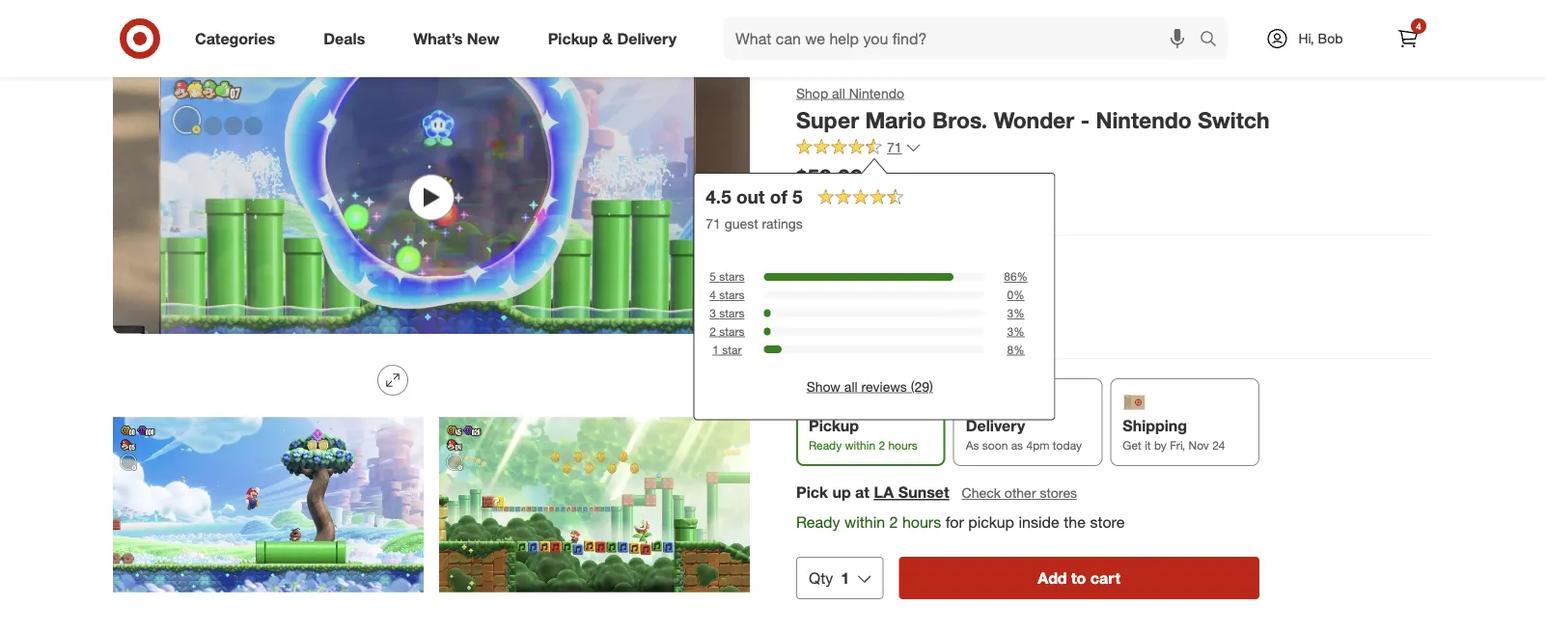 Task type: vqa. For each thing, say whether or not it's contained in the screenshot.
at
yes



Task type: describe. For each thing, give the bounding box(es) containing it.
super
[[797, 107, 860, 134]]

search button
[[1191, 17, 1238, 64]]

5 stars
[[710, 270, 745, 285]]

4 for 4 stars
[[710, 288, 716, 303]]

1 vertical spatial physical
[[811, 301, 873, 319]]

4.5 out of 5
[[706, 186, 803, 208]]

inside
[[1019, 514, 1060, 533]]

as
[[1012, 439, 1024, 453]]

get
[[1123, 439, 1142, 453]]

1 vertical spatial ready
[[797, 514, 841, 533]]

(29)
[[911, 379, 934, 396]]

check other stores button
[[961, 483, 1079, 505]]

2 horizontal spatial 2
[[890, 514, 898, 533]]

0 vertical spatial 5
[[793, 186, 803, 208]]

stars for 3 stars
[[720, 307, 745, 321]]

2 inside the "pickup ready within 2 hours"
[[879, 439, 885, 453]]

check
[[962, 485, 1001, 502]]

86 %
[[1004, 270, 1028, 285]]

nov
[[1189, 439, 1210, 453]]

4.5
[[706, 186, 732, 208]]

star
[[723, 343, 742, 357]]

stars for 5 stars
[[720, 270, 745, 285]]

shop
[[797, 85, 829, 102]]

pickup ready within 2 hours
[[809, 417, 918, 453]]

mario
[[866, 107, 927, 134]]

71 link
[[797, 139, 922, 161]]

today
[[1053, 439, 1082, 453]]

shop all nintendo super mario bros. wonder - nintendo switch
[[797, 85, 1270, 134]]

4 stars
[[710, 288, 745, 303]]

store
[[1091, 514, 1125, 533]]

0
[[1008, 288, 1014, 303]]

qty 1
[[809, 569, 850, 588]]

0 horizontal spatial 5
[[710, 270, 716, 285]]

shipping
[[1123, 417, 1188, 435]]

% for 2 stars
[[1014, 325, 1025, 339]]

stores
[[1040, 485, 1078, 502]]

guest
[[725, 216, 759, 233]]

hours inside the "pickup ready within 2 hours"
[[889, 439, 918, 453]]

switch
[[1198, 107, 1270, 134]]

show
[[807, 379, 841, 396]]

2 stars
[[710, 325, 745, 339]]

bros.
[[933, 107, 988, 134]]

fri,
[[1170, 439, 1186, 453]]

super mario bros. wonder - nintendo switch, 1 of 15 image
[[113, 0, 750, 46]]

what's new link
[[397, 17, 524, 60]]

ready inside the "pickup ready within 2 hours"
[[809, 439, 842, 453]]

add to cart
[[1038, 569, 1121, 588]]

categories link
[[179, 17, 300, 60]]

of
[[770, 186, 788, 208]]

4 link
[[1387, 17, 1430, 60]]

la sunset button
[[874, 482, 950, 504]]

% for 5 stars
[[1017, 270, 1028, 285]]

What can we help you find? suggestions appear below search field
[[724, 17, 1205, 60]]

new
[[467, 29, 500, 48]]

physical link
[[799, 289, 885, 332]]

0 vertical spatial 1
[[713, 343, 719, 357]]

86
[[1004, 270, 1017, 285]]

all for (29)
[[845, 379, 858, 396]]

71 for 71
[[887, 140, 902, 157]]

format physical
[[797, 257, 915, 276]]

hi, bob
[[1299, 30, 1344, 47]]

0 vertical spatial physical
[[853, 257, 915, 276]]

shipping get it by fri, nov 24
[[1123, 417, 1226, 453]]

what's
[[413, 29, 463, 48]]

as
[[966, 439, 979, 453]]

pickup for &
[[548, 29, 598, 48]]

3 for 2 stars
[[1008, 325, 1014, 339]]

% for 3 stars
[[1014, 307, 1025, 321]]



Task type: locate. For each thing, give the bounding box(es) containing it.
show all reviews (29)
[[807, 379, 934, 396]]

71 inside "link"
[[887, 140, 902, 157]]

stars up 3 stars
[[720, 288, 745, 303]]

1 vertical spatial all
[[845, 379, 858, 396]]

3
[[710, 307, 716, 321], [1008, 307, 1014, 321], [1008, 325, 1014, 339]]

soon
[[983, 439, 1008, 453]]

0 horizontal spatial 2
[[710, 325, 716, 339]]

pickup & delivery link
[[532, 17, 701, 60]]

by
[[1155, 439, 1167, 453]]

delivery as soon as 4pm today
[[966, 417, 1082, 453]]

la
[[874, 484, 894, 503]]

pickup
[[969, 514, 1015, 533]]

physical up physical link
[[853, 257, 915, 276]]

71 for 71 guest ratings
[[706, 216, 721, 233]]

2 down la
[[890, 514, 898, 533]]

the
[[1064, 514, 1086, 533]]

purchased
[[835, 197, 900, 214]]

within up at
[[845, 439, 876, 453]]

-
[[1081, 107, 1090, 134]]

2 up 1 star
[[710, 325, 716, 339]]

3 % for 3 stars
[[1008, 307, 1025, 321]]

1 vertical spatial pickup
[[809, 417, 859, 435]]

$59.99 when purchased online
[[797, 164, 940, 214]]

1 left star
[[713, 343, 719, 357]]

stars for 2 stars
[[720, 325, 745, 339]]

3 up '8'
[[1008, 325, 1014, 339]]

ready
[[809, 439, 842, 453], [797, 514, 841, 533]]

for
[[946, 514, 964, 533]]

nintendo
[[849, 85, 905, 102], [1096, 107, 1192, 134]]

4pm
[[1027, 439, 1050, 453]]

1 stars from the top
[[720, 270, 745, 285]]

1 within from the top
[[845, 439, 876, 453]]

2 vertical spatial 2
[[890, 514, 898, 533]]

pickup for ready
[[809, 417, 859, 435]]

4 for 4
[[1417, 20, 1422, 32]]

all inside button
[[845, 379, 858, 396]]

show all reviews (29) button
[[807, 378, 934, 397]]

group
[[795, 255, 1434, 339]]

1 vertical spatial 5
[[710, 270, 716, 285]]

when
[[797, 197, 832, 214]]

1 right qty
[[841, 569, 850, 588]]

1 horizontal spatial nintendo
[[1096, 107, 1192, 134]]

1 vertical spatial 1
[[841, 569, 850, 588]]

hi,
[[1299, 30, 1315, 47]]

all right shop
[[832, 85, 846, 102]]

categories
[[195, 29, 275, 48]]

ready up pick
[[809, 439, 842, 453]]

71 guest ratings
[[706, 216, 803, 233]]

delivery right &
[[617, 29, 677, 48]]

delivery
[[617, 29, 677, 48], [966, 417, 1026, 435]]

2 stars from the top
[[720, 288, 745, 303]]

&
[[603, 29, 613, 48]]

8
[[1008, 343, 1014, 357]]

other
[[1005, 485, 1037, 502]]

4 up 3 stars
[[710, 288, 716, 303]]

ratings
[[762, 216, 803, 233]]

what's new
[[413, 29, 500, 48]]

0 vertical spatial all
[[832, 85, 846, 102]]

pick
[[797, 484, 828, 503]]

0 %
[[1008, 288, 1025, 303]]

hours
[[889, 439, 918, 453], [903, 514, 942, 533]]

3 % up the 8 %
[[1008, 325, 1025, 339]]

0 vertical spatial hours
[[889, 439, 918, 453]]

0 horizontal spatial pickup
[[548, 29, 598, 48]]

within inside the "pickup ready within 2 hours"
[[845, 439, 876, 453]]

all inside shop all nintendo super mario bros. wonder - nintendo switch
[[832, 85, 846, 102]]

3 stars from the top
[[720, 307, 745, 321]]

4 stars from the top
[[720, 325, 745, 339]]

delivery up soon
[[966, 417, 1026, 435]]

0 horizontal spatial 1
[[713, 343, 719, 357]]

1 horizontal spatial 1
[[841, 569, 850, 588]]

1 vertical spatial 2
[[879, 439, 885, 453]]

super mario bros. wonder - nintendo switch, 4 of 15 image
[[439, 350, 750, 633]]

pickup & delivery
[[548, 29, 677, 48]]

0 vertical spatial nintendo
[[849, 85, 905, 102]]

% for 4 stars
[[1014, 288, 1025, 303]]

1 vertical spatial 71
[[706, 216, 721, 233]]

digital
[[905, 301, 949, 319]]

all
[[832, 85, 846, 102], [845, 379, 858, 396]]

reviews
[[862, 379, 907, 396]]

1 vertical spatial 3 %
[[1008, 325, 1025, 339]]

sunset
[[899, 484, 950, 503]]

0 vertical spatial 2
[[710, 325, 716, 339]]

0 horizontal spatial nintendo
[[849, 85, 905, 102]]

stars up star
[[720, 325, 745, 339]]

1 3 % from the top
[[1008, 307, 1025, 321]]

digital link
[[893, 289, 961, 332]]

4 right bob
[[1417, 20, 1422, 32]]

deals
[[324, 29, 365, 48]]

0 horizontal spatial delivery
[[617, 29, 677, 48]]

cart
[[1091, 569, 1121, 588]]

5
[[793, 186, 803, 208], [710, 270, 716, 285]]

check other stores
[[962, 485, 1078, 502]]

3 %
[[1008, 307, 1025, 321], [1008, 325, 1025, 339]]

5 up 4 stars at the left top of the page
[[710, 270, 716, 285]]

pickup inside the "pickup ready within 2 hours"
[[809, 417, 859, 435]]

hours up la sunset button
[[889, 439, 918, 453]]

ready within 2 hours for pickup inside the store
[[797, 514, 1125, 533]]

0 horizontal spatial 4
[[710, 288, 716, 303]]

qty
[[809, 569, 834, 588]]

71 down "4.5"
[[706, 216, 721, 233]]

0 vertical spatial 4
[[1417, 20, 1422, 32]]

%
[[1017, 270, 1028, 285], [1014, 288, 1025, 303], [1014, 307, 1025, 321], [1014, 325, 1025, 339], [1014, 343, 1025, 357]]

3 down 0 on the right top of page
[[1008, 307, 1014, 321]]

within
[[845, 439, 876, 453], [845, 514, 886, 533]]

out
[[737, 186, 765, 208]]

pick up at la sunset
[[797, 484, 950, 503]]

pickup left &
[[548, 29, 598, 48]]

3 for 3 stars
[[1008, 307, 1014, 321]]

within down at
[[845, 514, 886, 533]]

all right show
[[845, 379, 858, 396]]

stars down 4 stars at the left top of the page
[[720, 307, 745, 321]]

stars up 4 stars at the left top of the page
[[720, 270, 745, 285]]

8 %
[[1008, 343, 1025, 357]]

0 horizontal spatial 71
[[706, 216, 721, 233]]

stars
[[720, 270, 745, 285], [720, 288, 745, 303], [720, 307, 745, 321], [720, 325, 745, 339]]

1 horizontal spatial 4
[[1417, 20, 1422, 32]]

at
[[856, 484, 870, 503]]

ready down pick
[[797, 514, 841, 533]]

5 right of at the top
[[793, 186, 803, 208]]

wonder
[[994, 107, 1075, 134]]

hours down 'sunset'
[[903, 514, 942, 533]]

search
[[1191, 31, 1238, 50]]

3 % down 0 %
[[1008, 307, 1025, 321]]

pickup down show
[[809, 417, 859, 435]]

1 vertical spatial hours
[[903, 514, 942, 533]]

71 down the mario
[[887, 140, 902, 157]]

super mario bros. wonder - nintendo switch, 2 of 15, play video image
[[113, 61, 750, 335]]

deals link
[[307, 17, 389, 60]]

all for super
[[832, 85, 846, 102]]

1 vertical spatial within
[[845, 514, 886, 533]]

1 star
[[713, 343, 742, 357]]

0 vertical spatial delivery
[[617, 29, 677, 48]]

1 horizontal spatial 71
[[887, 140, 902, 157]]

format
[[797, 257, 845, 276]]

add
[[1038, 569, 1067, 588]]

up
[[833, 484, 851, 503]]

1 vertical spatial delivery
[[966, 417, 1026, 435]]

online
[[903, 197, 940, 214]]

nintendo right -
[[1096, 107, 1192, 134]]

1 horizontal spatial pickup
[[809, 417, 859, 435]]

71
[[887, 140, 902, 157], [706, 216, 721, 233]]

stars for 4 stars
[[720, 288, 745, 303]]

pickup
[[548, 29, 598, 48], [809, 417, 859, 435]]

2 up la
[[879, 439, 885, 453]]

% for 1 star
[[1014, 343, 1025, 357]]

0 vertical spatial within
[[845, 439, 876, 453]]

24
[[1213, 439, 1226, 453]]

3 down 4 stars at the left top of the page
[[710, 307, 716, 321]]

0 vertical spatial ready
[[809, 439, 842, 453]]

1 horizontal spatial 2
[[879, 439, 885, 453]]

super mario bros. wonder - nintendo switch, 3 of 15 image
[[113, 350, 424, 633]]

0 vertical spatial 3 %
[[1008, 307, 1025, 321]]

delivery inside "delivery as soon as 4pm today"
[[966, 417, 1026, 435]]

3 stars
[[710, 307, 745, 321]]

add to cart button
[[899, 557, 1260, 600]]

1 horizontal spatial delivery
[[966, 417, 1026, 435]]

$59.99
[[797, 164, 863, 191]]

2 within from the top
[[845, 514, 886, 533]]

2 3 % from the top
[[1008, 325, 1025, 339]]

physical down "format physical"
[[811, 301, 873, 319]]

nintendo up the mario
[[849, 85, 905, 102]]

group containing format
[[795, 255, 1434, 339]]

1 horizontal spatial 5
[[793, 186, 803, 208]]

1
[[713, 343, 719, 357], [841, 569, 850, 588]]

0 vertical spatial 71
[[887, 140, 902, 157]]

1 vertical spatial 4
[[710, 288, 716, 303]]

it
[[1145, 439, 1152, 453]]

bob
[[1319, 30, 1344, 47]]

0 vertical spatial pickup
[[548, 29, 598, 48]]

1 vertical spatial nintendo
[[1096, 107, 1192, 134]]

to
[[1072, 569, 1087, 588]]

physical
[[853, 257, 915, 276], [811, 301, 873, 319]]

3 % for 2 stars
[[1008, 325, 1025, 339]]



